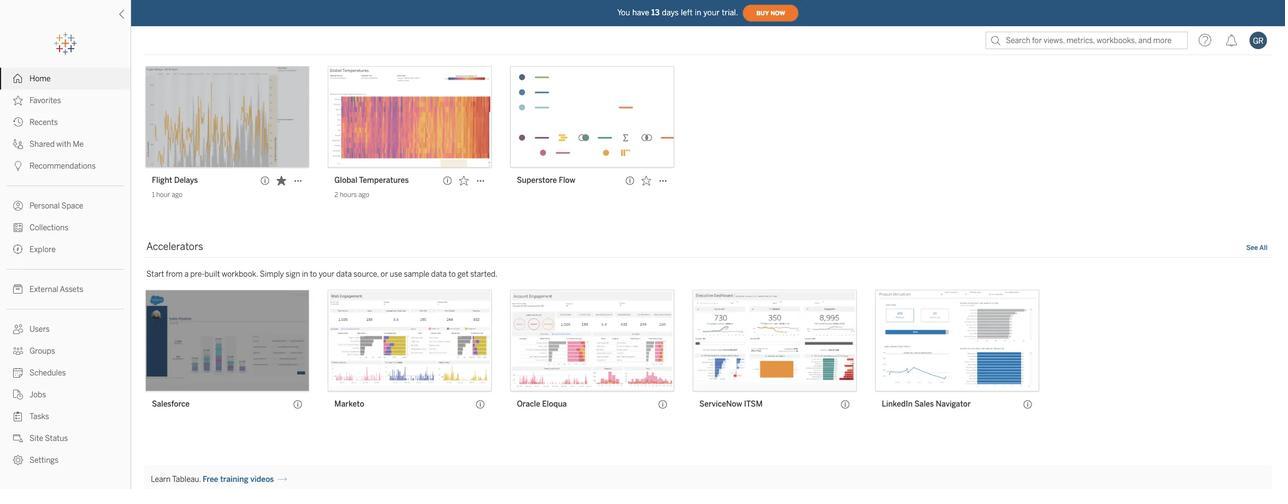 Task type: describe. For each thing, give the bounding box(es) containing it.
by text only_f5he34f image for settings
[[13, 456, 23, 466]]

groups
[[30, 347, 55, 356]]

start
[[146, 270, 164, 280]]

Search for views, metrics, workbooks, and more text field
[[986, 32, 1188, 49]]

status
[[45, 435, 68, 444]]

salesforce
[[152, 400, 190, 410]]

schedules
[[30, 369, 66, 378]]

free training videos
[[203, 476, 274, 485]]

with
[[56, 140, 71, 149]]

linkedin
[[882, 400, 913, 410]]

recommendations link
[[0, 155, 131, 177]]

free
[[203, 476, 218, 485]]

explore
[[30, 245, 56, 255]]

linkedin sales navigator
[[882, 400, 971, 410]]

sales
[[915, 400, 934, 410]]

have
[[633, 8, 650, 17]]

1 to from the left
[[310, 270, 317, 280]]

navigation panel element
[[0, 33, 131, 472]]

from
[[166, 270, 183, 280]]

by text only_f5he34f image for collections
[[13, 223, 23, 233]]

flight delays
[[152, 176, 198, 186]]

recents link
[[0, 112, 131, 133]]

videos
[[251, 476, 274, 485]]

you
[[618, 8, 630, 17]]

marketo
[[335, 400, 364, 410]]

start from a pre-built workbook. simply sign in to your data source, or use sample data to get started.
[[146, 270, 498, 280]]

by text only_f5he34f image for explore
[[13, 245, 23, 255]]

home link
[[0, 68, 131, 90]]

free training videos link
[[203, 476, 287, 485]]

training
[[220, 476, 249, 485]]

home
[[30, 74, 51, 84]]

temperatures
[[359, 176, 409, 186]]

1 vertical spatial in
[[302, 270, 308, 280]]

2 hours ago
[[335, 192, 370, 199]]

jobs link
[[0, 384, 131, 406]]

buy
[[757, 10, 769, 17]]

hours
[[340, 192, 357, 199]]

servicenow itsm
[[700, 400, 763, 410]]

delays
[[174, 176, 198, 186]]

superstore
[[517, 176, 557, 186]]

site
[[30, 435, 43, 444]]

me
[[73, 140, 84, 149]]

main navigation. press the up and down arrow keys to access links. element
[[0, 68, 131, 472]]

personal space link
[[0, 195, 131, 217]]

buy now
[[757, 10, 786, 17]]

1
[[152, 192, 155, 199]]

settings
[[30, 456, 59, 466]]

see
[[1247, 245, 1259, 252]]

13
[[652, 8, 660, 17]]

schedules link
[[0, 362, 131, 384]]

built
[[205, 270, 220, 280]]

0 vertical spatial in
[[695, 8, 702, 17]]

navigator
[[936, 400, 971, 410]]

settings link
[[0, 450, 131, 472]]

shared with me link
[[0, 133, 131, 155]]

0 horizontal spatial your
[[319, 270, 335, 280]]

2 data from the left
[[431, 270, 447, 280]]

tasks link
[[0, 406, 131, 428]]

tasks
[[30, 413, 49, 422]]

2
[[335, 192, 338, 199]]

by text only_f5he34f image for site status
[[13, 434, 23, 444]]

external assets link
[[0, 279, 131, 301]]

2 to from the left
[[449, 270, 456, 280]]

servicenow
[[700, 400, 742, 410]]

ago for temperatures
[[359, 192, 370, 199]]

collections
[[30, 224, 68, 233]]

a
[[184, 270, 189, 280]]

site status
[[30, 435, 68, 444]]

by text only_f5he34f image for personal space
[[13, 201, 23, 211]]

flight
[[152, 176, 172, 186]]

workbook.
[[222, 270, 258, 280]]

itsm
[[744, 400, 763, 410]]

by text only_f5he34f image for recents
[[13, 118, 23, 127]]

eloqua
[[542, 400, 567, 410]]

groups link
[[0, 341, 131, 362]]

0 vertical spatial your
[[704, 8, 720, 17]]

source,
[[354, 270, 379, 280]]

assets
[[60, 285, 83, 295]]

by text only_f5he34f image for jobs
[[13, 390, 23, 400]]

accelerators
[[146, 241, 203, 253]]

by text only_f5he34f image for users
[[13, 325, 23, 335]]

tableau.
[[172, 476, 201, 485]]

learn tableau.
[[151, 476, 201, 485]]

shared with me
[[30, 140, 84, 149]]

by text only_f5he34f image for tasks
[[13, 412, 23, 422]]

by text only_f5he34f image for recommendations
[[13, 161, 23, 171]]



Task type: locate. For each thing, give the bounding box(es) containing it.
sample
[[404, 270, 430, 280]]

started.
[[470, 270, 498, 280]]

buy now button
[[743, 4, 799, 22]]

1 hour ago
[[152, 192, 183, 199]]

0 horizontal spatial ago
[[172, 192, 183, 199]]

now
[[771, 10, 786, 17]]

9 by text only_f5he34f image from the top
[[13, 412, 23, 422]]

by text only_f5he34f image inside the external assets link
[[13, 285, 23, 295]]

by text only_f5he34f image left the home
[[13, 74, 23, 84]]

data
[[336, 270, 352, 280], [431, 270, 447, 280]]

oracle
[[517, 400, 540, 410]]

by text only_f5he34f image left settings at the left bottom
[[13, 456, 23, 466]]

sign
[[286, 270, 300, 280]]

global
[[335, 176, 358, 186]]

jobs
[[30, 391, 46, 400]]

by text only_f5he34f image inside "shared with me" link
[[13, 139, 23, 149]]

by text only_f5he34f image for home
[[13, 74, 23, 84]]

by text only_f5he34f image inside users link
[[13, 325, 23, 335]]

by text only_f5he34f image left "groups"
[[13, 347, 23, 356]]

data left source,
[[336, 270, 352, 280]]

by text only_f5he34f image inside 'recommendations' link
[[13, 161, 23, 171]]

5 by text only_f5he34f image from the top
[[13, 325, 23, 335]]

hour
[[156, 192, 170, 199]]

by text only_f5he34f image left "shared"
[[13, 139, 23, 149]]

by text only_f5he34f image for external assets
[[13, 285, 23, 295]]

left
[[681, 8, 693, 17]]

6 by text only_f5he34f image from the top
[[13, 456, 23, 466]]

recommendations
[[30, 162, 96, 171]]

by text only_f5he34f image inside 'favorites' link
[[13, 96, 23, 105]]

by text only_f5he34f image inside the home link
[[13, 74, 23, 84]]

by text only_f5he34f image left site
[[13, 434, 23, 444]]

10 by text only_f5he34f image from the top
[[13, 434, 23, 444]]

explore link
[[0, 239, 131, 261]]

right arrow image
[[278, 476, 287, 485]]

by text only_f5he34f image left explore
[[13, 245, 23, 255]]

by text only_f5he34f image inside personal space link
[[13, 201, 23, 211]]

in right left
[[695, 8, 702, 17]]

collections link
[[0, 217, 131, 239]]

4 by text only_f5he34f image from the top
[[13, 285, 23, 295]]

1 horizontal spatial your
[[704, 8, 720, 17]]

6 by text only_f5he34f image from the top
[[13, 347, 23, 356]]

external
[[30, 285, 58, 295]]

ago right hours
[[359, 192, 370, 199]]

by text only_f5he34f image left the collections in the left top of the page
[[13, 223, 23, 233]]

1 horizontal spatial in
[[695, 8, 702, 17]]

by text only_f5he34f image for groups
[[13, 347, 23, 356]]

data right the "sample"
[[431, 270, 447, 280]]

learn
[[151, 476, 171, 485]]

space
[[62, 202, 83, 211]]

use
[[390, 270, 402, 280]]

to left get
[[449, 270, 456, 280]]

shared
[[30, 140, 55, 149]]

by text only_f5he34f image inside tasks link
[[13, 412, 23, 422]]

by text only_f5he34f image left schedules
[[13, 368, 23, 378]]

3 by text only_f5he34f image from the top
[[13, 139, 23, 149]]

superstore flow
[[517, 176, 576, 186]]

trial.
[[722, 8, 739, 17]]

your left trial. on the top
[[704, 8, 720, 17]]

your right the sign
[[319, 270, 335, 280]]

site status link
[[0, 428, 131, 450]]

see all
[[1247, 245, 1268, 252]]

by text only_f5he34f image for schedules
[[13, 368, 23, 378]]

external assets
[[30, 285, 83, 295]]

1 horizontal spatial ago
[[359, 192, 370, 199]]

global temperatures
[[335, 176, 409, 186]]

to right the sign
[[310, 270, 317, 280]]

7 by text only_f5he34f image from the top
[[13, 368, 23, 378]]

users link
[[0, 319, 131, 341]]

oracle eloqua
[[517, 400, 567, 410]]

2 ago from the left
[[359, 192, 370, 199]]

2 by text only_f5he34f image from the top
[[13, 96, 23, 105]]

by text only_f5he34f image for shared with me
[[13, 139, 23, 149]]

personal
[[30, 202, 60, 211]]

by text only_f5he34f image inside the schedules link
[[13, 368, 23, 378]]

simply
[[260, 270, 284, 280]]

by text only_f5he34f image inside collections link
[[13, 223, 23, 233]]

to
[[310, 270, 317, 280], [449, 270, 456, 280]]

ago
[[172, 192, 183, 199], [359, 192, 370, 199]]

users
[[30, 325, 50, 335]]

4 by text only_f5he34f image from the top
[[13, 161, 23, 171]]

by text only_f5he34f image for favorites
[[13, 96, 23, 105]]

1 vertical spatial your
[[319, 270, 335, 280]]

1 horizontal spatial to
[[449, 270, 456, 280]]

1 by text only_f5he34f image from the top
[[13, 118, 23, 127]]

by text only_f5he34f image inside explore "link"
[[13, 245, 23, 255]]

days
[[662, 8, 679, 17]]

pre-
[[190, 270, 205, 280]]

by text only_f5he34f image left users
[[13, 325, 23, 335]]

by text only_f5he34f image left tasks
[[13, 412, 23, 422]]

1 data from the left
[[336, 270, 352, 280]]

by text only_f5he34f image left recents
[[13, 118, 23, 127]]

by text only_f5he34f image inside 'jobs' 'link'
[[13, 390, 23, 400]]

your
[[704, 8, 720, 17], [319, 270, 335, 280]]

all
[[1260, 245, 1268, 252]]

1 by text only_f5he34f image from the top
[[13, 74, 23, 84]]

favorites
[[30, 96, 61, 105]]

you have 13 days left in your trial.
[[618, 8, 739, 17]]

by text only_f5he34f image left personal
[[13, 201, 23, 211]]

by text only_f5he34f image inside the groups link
[[13, 347, 23, 356]]

by text only_f5he34f image left recommendations
[[13, 161, 23, 171]]

ago right hour
[[172, 192, 183, 199]]

0 horizontal spatial in
[[302, 270, 308, 280]]

personal space
[[30, 202, 83, 211]]

or
[[381, 270, 388, 280]]

1 horizontal spatial data
[[431, 270, 447, 280]]

by text only_f5he34f image left external
[[13, 285, 23, 295]]

in right the sign
[[302, 270, 308, 280]]

by text only_f5he34f image
[[13, 118, 23, 127], [13, 201, 23, 211], [13, 245, 23, 255], [13, 285, 23, 295], [13, 325, 23, 335], [13, 456, 23, 466]]

1 ago from the left
[[172, 192, 183, 199]]

2 by text only_f5he34f image from the top
[[13, 201, 23, 211]]

by text only_f5he34f image left the favorites
[[13, 96, 23, 105]]

3 by text only_f5he34f image from the top
[[13, 245, 23, 255]]

recents
[[30, 118, 58, 127]]

get
[[458, 270, 469, 280]]

8 by text only_f5he34f image from the top
[[13, 390, 23, 400]]

in
[[695, 8, 702, 17], [302, 270, 308, 280]]

by text only_f5he34f image
[[13, 74, 23, 84], [13, 96, 23, 105], [13, 139, 23, 149], [13, 161, 23, 171], [13, 223, 23, 233], [13, 347, 23, 356], [13, 368, 23, 378], [13, 390, 23, 400], [13, 412, 23, 422], [13, 434, 23, 444]]

by text only_f5he34f image inside the 'recents' link
[[13, 118, 23, 127]]

favorites link
[[0, 90, 131, 112]]

0 horizontal spatial to
[[310, 270, 317, 280]]

0 horizontal spatial data
[[336, 270, 352, 280]]

ago for delays
[[172, 192, 183, 199]]

5 by text only_f5he34f image from the top
[[13, 223, 23, 233]]

by text only_f5he34f image inside "settings" link
[[13, 456, 23, 466]]

by text only_f5he34f image inside site status link
[[13, 434, 23, 444]]

see all link
[[1247, 243, 1268, 255]]

by text only_f5he34f image left jobs
[[13, 390, 23, 400]]

flow
[[559, 176, 576, 186]]



Task type: vqa. For each thing, say whether or not it's contained in the screenshot.
by to the left
no



